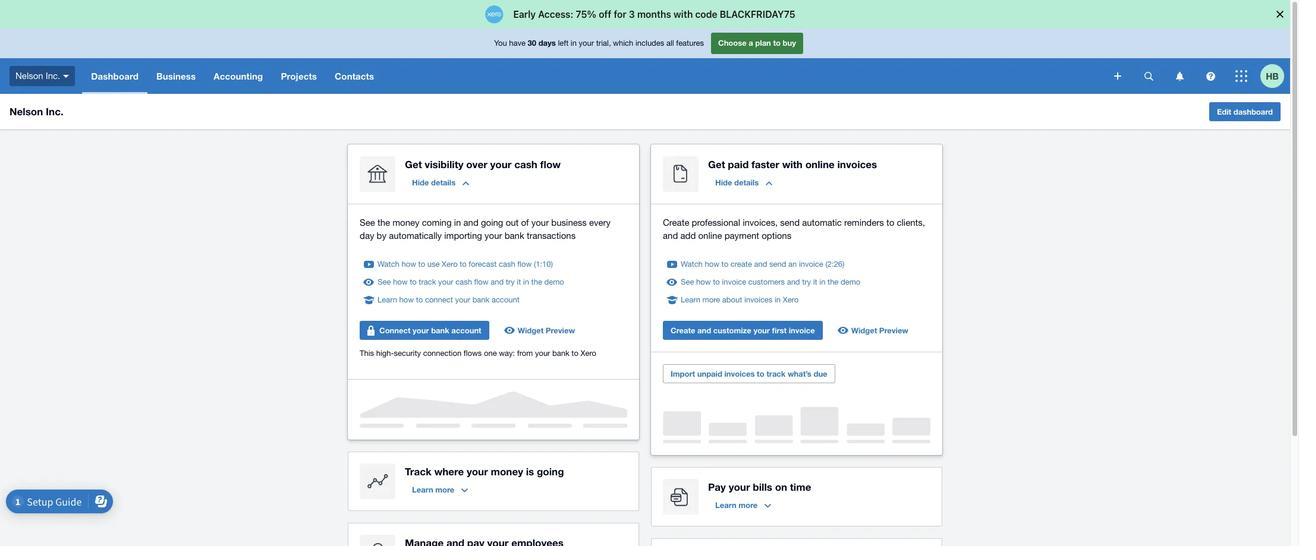 Task type: locate. For each thing, give the bounding box(es) containing it.
hide details down paid
[[715, 178, 759, 187]]

0 vertical spatial track
[[419, 278, 436, 287]]

invoice up the about
[[722, 278, 746, 287]]

and inside create professional invoices, send automatic reminders to clients, and add online payment options
[[663, 231, 678, 241]]

navigation containing dashboard
[[82, 58, 1106, 94]]

1 vertical spatial learn more
[[715, 501, 758, 510]]

create inside create professional invoices, send automatic reminders to clients, and add online payment options
[[663, 218, 689, 228]]

1 details from the left
[[431, 178, 456, 187]]

see how to invoice customers and try it in the demo
[[681, 278, 861, 287]]

hide details button down visibility
[[405, 173, 476, 192]]

get left visibility
[[405, 158, 422, 171]]

1 vertical spatial account
[[452, 326, 482, 335]]

create up the 'add'
[[663, 218, 689, 228]]

money left is
[[491, 466, 523, 478]]

and inside the "see the money coming in and going out of your business every day by automatically importing your bank transactions"
[[464, 218, 479, 228]]

1 watch from the left
[[378, 260, 400, 269]]

demo down (2:26)
[[841, 278, 861, 287]]

2 widget from the left
[[851, 326, 877, 335]]

invoices down customers
[[744, 296, 773, 304]]

track
[[419, 278, 436, 287], [767, 369, 786, 379]]

1 widget preview button from the left
[[499, 321, 582, 340]]

and inside button
[[698, 326, 711, 335]]

see how to invoice customers and try it in the demo link
[[681, 277, 861, 288]]

2 hide details button from the left
[[708, 173, 780, 192]]

0 horizontal spatial try
[[506, 278, 515, 287]]

more left the about
[[703, 296, 720, 304]]

0 horizontal spatial xero
[[442, 260, 458, 269]]

and left the 'add'
[[663, 231, 678, 241]]

1 vertical spatial invoices
[[744, 296, 773, 304]]

bank right from
[[552, 349, 570, 358]]

invoices
[[838, 158, 877, 171], [744, 296, 773, 304], [725, 369, 755, 379]]

hide details button down paid
[[708, 173, 780, 192]]

see down the 'add'
[[681, 278, 694, 287]]

widget preview
[[518, 326, 575, 335], [851, 326, 909, 335]]

your right where
[[467, 466, 488, 478]]

0 vertical spatial more
[[703, 296, 720, 304]]

0 horizontal spatial account
[[452, 326, 482, 335]]

try down watch how to use xero to forecast cash flow (1:10) 'link'
[[506, 278, 515, 287]]

flows
[[464, 349, 482, 358]]

track inside import unpaid invoices to track what's due button
[[767, 369, 786, 379]]

1 horizontal spatial learn more button
[[708, 496, 779, 515]]

create inside button
[[671, 326, 695, 335]]

0 vertical spatial nelson
[[15, 71, 43, 81]]

1 preview from the left
[[546, 326, 575, 335]]

1 horizontal spatial money
[[491, 466, 523, 478]]

0 horizontal spatial widget
[[518, 326, 544, 335]]

0 horizontal spatial online
[[698, 231, 722, 241]]

2 demo from the left
[[841, 278, 861, 287]]

flow
[[540, 158, 561, 171], [518, 260, 532, 269], [474, 278, 489, 287]]

2 details from the left
[[734, 178, 759, 187]]

1 vertical spatial money
[[491, 466, 523, 478]]

send
[[780, 218, 800, 228], [770, 260, 786, 269]]

0 horizontal spatial hide details button
[[405, 173, 476, 192]]

hide details button for visibility
[[405, 173, 476, 192]]

demo down the (1:10)
[[544, 278, 564, 287]]

invoice right an
[[799, 260, 824, 269]]

0 horizontal spatial learn more button
[[405, 480, 475, 500]]

watch down "by"
[[378, 260, 400, 269]]

a
[[749, 38, 753, 48]]

see for get paid faster with online invoices
[[681, 278, 694, 287]]

learn more button down where
[[405, 480, 475, 500]]

1 hide from the left
[[412, 178, 429, 187]]

your left trial, at top left
[[579, 39, 594, 48]]

choose a plan to buy
[[718, 38, 796, 48]]

features
[[676, 39, 704, 48]]

to left clients,
[[887, 218, 895, 228]]

create up import
[[671, 326, 695, 335]]

nelson inc. inside popup button
[[15, 71, 60, 81]]

1 horizontal spatial watch
[[681, 260, 703, 269]]

day
[[360, 231, 374, 241]]

how for create
[[705, 260, 720, 269]]

0 vertical spatial account
[[492, 296, 520, 304]]

widget preview button for time
[[832, 321, 916, 340]]

going left the out
[[481, 218, 503, 228]]

svg image
[[1206, 72, 1215, 81], [1114, 73, 1122, 80]]

nelson inc. button
[[0, 58, 82, 94]]

invoices inside button
[[725, 369, 755, 379]]

1 vertical spatial invoice
[[722, 278, 746, 287]]

2 get from the left
[[708, 158, 725, 171]]

1 horizontal spatial the
[[531, 278, 542, 287]]

1 horizontal spatial get
[[708, 158, 725, 171]]

see down "by"
[[378, 278, 391, 287]]

learn more down 'track'
[[412, 485, 454, 495]]

edit
[[1217, 107, 1232, 117]]

your right of
[[531, 218, 549, 228]]

hide
[[412, 178, 429, 187], [715, 178, 732, 187]]

1 horizontal spatial flow
[[518, 260, 532, 269]]

0 horizontal spatial the
[[378, 218, 390, 228]]

see for get visibility over your cash flow
[[378, 278, 391, 287]]

invoice
[[799, 260, 824, 269], [722, 278, 746, 287], [789, 326, 815, 335]]

0 vertical spatial going
[[481, 218, 503, 228]]

this
[[360, 349, 374, 358]]

demo
[[544, 278, 564, 287], [841, 278, 861, 287]]

2 horizontal spatial more
[[739, 501, 758, 510]]

get
[[405, 158, 422, 171], [708, 158, 725, 171]]

hide details
[[412, 178, 456, 187], [715, 178, 759, 187]]

more down where
[[435, 485, 454, 495]]

bank up the connection
[[431, 326, 449, 335]]

2 watch from the left
[[681, 260, 703, 269]]

account inside button
[[452, 326, 482, 335]]

the up "by"
[[378, 218, 390, 228]]

watch how to use xero to forecast cash flow (1:10) link
[[378, 259, 553, 271]]

how up learn more about invoices in xero
[[696, 278, 711, 287]]

connect your bank account
[[379, 326, 482, 335]]

1 horizontal spatial demo
[[841, 278, 861, 287]]

0 horizontal spatial get
[[405, 158, 422, 171]]

0 vertical spatial money
[[393, 218, 420, 228]]

0 vertical spatial inc.
[[46, 71, 60, 81]]

0 horizontal spatial hide
[[412, 178, 429, 187]]

invoices up reminders
[[838, 158, 877, 171]]

0 vertical spatial learn more
[[412, 485, 454, 495]]

to inside banner
[[773, 38, 781, 48]]

1 horizontal spatial track
[[767, 369, 786, 379]]

bank inside connect your bank account button
[[431, 326, 449, 335]]

bank down see how to track your cash flow and try it in the demo link
[[473, 296, 490, 304]]

bills icon image
[[663, 479, 699, 515]]

customers
[[749, 278, 785, 287]]

1 vertical spatial going
[[537, 466, 564, 478]]

cash inside 'link'
[[499, 260, 515, 269]]

watch down the 'add'
[[681, 260, 703, 269]]

1 get from the left
[[405, 158, 422, 171]]

how up 'connect' on the bottom left of page
[[393, 278, 408, 287]]

have
[[509, 39, 526, 48]]

it
[[517, 278, 521, 287], [813, 278, 818, 287]]

2 widget preview button from the left
[[832, 321, 916, 340]]

demo inside see how to invoice customers and try it in the demo link
[[841, 278, 861, 287]]

0 horizontal spatial flow
[[474, 278, 489, 287]]

cash right forecast
[[499, 260, 515, 269]]

projects
[[281, 71, 317, 81]]

more down pay your bills on time
[[739, 501, 758, 510]]

1 widget from the left
[[518, 326, 544, 335]]

2 vertical spatial more
[[739, 501, 758, 510]]

details down paid
[[734, 178, 759, 187]]

see how to track your cash flow and try it in the demo link
[[378, 277, 564, 288]]

learn more down the "pay"
[[715, 501, 758, 510]]

send left an
[[770, 260, 786, 269]]

invoice right first
[[789, 326, 815, 335]]

1 horizontal spatial hide details button
[[708, 173, 780, 192]]

your right 'connect' on the bottom left of page
[[413, 326, 429, 335]]

automatically
[[389, 231, 442, 241]]

bank down the out
[[505, 231, 524, 241]]

over
[[466, 158, 488, 171]]

how inside 'link'
[[402, 260, 416, 269]]

transactions
[[527, 231, 576, 241]]

see inside see how to track your cash flow and try it in the demo link
[[378, 278, 391, 287]]

1 it from the left
[[517, 278, 521, 287]]

0 horizontal spatial see
[[360, 218, 375, 228]]

all
[[667, 39, 674, 48]]

online inside create professional invoices, send automatic reminders to clients, and add online payment options
[[698, 231, 722, 241]]

2 preview from the left
[[879, 326, 909, 335]]

1 horizontal spatial learn more
[[715, 501, 758, 510]]

details down visibility
[[431, 178, 456, 187]]

coming
[[422, 218, 452, 228]]

unpaid
[[697, 369, 722, 379]]

account down see how to track your cash flow and try it in the demo link
[[492, 296, 520, 304]]

2 try from the left
[[802, 278, 811, 287]]

1 vertical spatial nelson
[[10, 105, 43, 118]]

1 horizontal spatial online
[[806, 158, 835, 171]]

0 vertical spatial send
[[780, 218, 800, 228]]

it right customers
[[813, 278, 818, 287]]

1 hide details from the left
[[412, 178, 456, 187]]

create for create professional invoices, send automatic reminders to clients, and add online payment options
[[663, 218, 689, 228]]

banner
[[0, 29, 1290, 94]]

trial,
[[596, 39, 611, 48]]

1 demo from the left
[[544, 278, 564, 287]]

0 horizontal spatial money
[[393, 218, 420, 228]]

to
[[773, 38, 781, 48], [887, 218, 895, 228], [418, 260, 425, 269], [460, 260, 467, 269], [722, 260, 729, 269], [410, 278, 417, 287], [713, 278, 720, 287], [416, 296, 423, 304], [572, 349, 579, 358], [757, 369, 765, 379]]

create
[[663, 218, 689, 228], [671, 326, 695, 335]]

your right over
[[490, 158, 512, 171]]

add
[[681, 231, 696, 241]]

the inside the "see the money coming in and going out of your business every day by automatically importing your bank transactions"
[[378, 218, 390, 228]]

to left what's
[[757, 369, 765, 379]]

and left customize
[[698, 326, 711, 335]]

in inside you have 30 days left in your trial, which includes all features
[[571, 39, 577, 48]]

1 horizontal spatial widget preview
[[851, 326, 909, 335]]

hb
[[1266, 70, 1279, 81]]

hide down paid
[[715, 178, 732, 187]]

hide down visibility
[[412, 178, 429, 187]]

see how to track your cash flow and try it in the demo
[[378, 278, 564, 287]]

0 horizontal spatial more
[[435, 485, 454, 495]]

0 vertical spatial flow
[[540, 158, 561, 171]]

watch inside 'link'
[[378, 260, 400, 269]]

money up automatically in the left top of the page
[[393, 218, 420, 228]]

0 vertical spatial nelson inc.
[[15, 71, 60, 81]]

0 horizontal spatial widget preview button
[[499, 321, 582, 340]]

account up the flows
[[452, 326, 482, 335]]

high-
[[376, 349, 394, 358]]

1 horizontal spatial widget preview button
[[832, 321, 916, 340]]

1 horizontal spatial going
[[537, 466, 564, 478]]

how
[[402, 260, 416, 269], [705, 260, 720, 269], [393, 278, 408, 287], [696, 278, 711, 287], [399, 296, 414, 304]]

online right with
[[806, 158, 835, 171]]

2 vertical spatial invoices
[[725, 369, 755, 379]]

0 horizontal spatial details
[[431, 178, 456, 187]]

dialog
[[0, 0, 1299, 29]]

watch
[[378, 260, 400, 269], [681, 260, 703, 269]]

more for pay your bills on time
[[739, 501, 758, 510]]

contacts
[[335, 71, 374, 81]]

0 horizontal spatial hide details
[[412, 178, 456, 187]]

to inside create professional invoices, send automatic reminders to clients, and add online payment options
[[887, 218, 895, 228]]

0 horizontal spatial demo
[[544, 278, 564, 287]]

1 horizontal spatial hide details
[[715, 178, 759, 187]]

0 vertical spatial xero
[[442, 260, 458, 269]]

invoices right unpaid
[[725, 369, 755, 379]]

send inside create professional invoices, send automatic reminders to clients, and add online payment options
[[780, 218, 800, 228]]

0 horizontal spatial learn more
[[412, 485, 454, 495]]

track left what's
[[767, 369, 786, 379]]

2 vertical spatial invoice
[[789, 326, 815, 335]]

0 horizontal spatial track
[[419, 278, 436, 287]]

1 vertical spatial online
[[698, 231, 722, 241]]

see inside see how to invoice customers and try it in the demo link
[[681, 278, 694, 287]]

1 horizontal spatial see
[[378, 278, 391, 287]]

your
[[579, 39, 594, 48], [490, 158, 512, 171], [531, 218, 549, 228], [485, 231, 502, 241], [438, 278, 454, 287], [455, 296, 470, 304], [413, 326, 429, 335], [754, 326, 770, 335], [535, 349, 550, 358], [467, 466, 488, 478], [729, 481, 750, 494]]

accounting button
[[205, 58, 272, 94]]

how left create
[[705, 260, 720, 269]]

how left use at top
[[402, 260, 416, 269]]

cash down watch how to use xero to forecast cash flow (1:10) 'link'
[[456, 278, 472, 287]]

1 horizontal spatial it
[[813, 278, 818, 287]]

1 horizontal spatial xero
[[581, 349, 596, 358]]

to right from
[[572, 349, 579, 358]]

how left connect
[[399, 296, 414, 304]]

connection
[[423, 349, 462, 358]]

1 widget preview from the left
[[518, 326, 575, 335]]

0 horizontal spatial going
[[481, 218, 503, 228]]

online
[[806, 158, 835, 171], [698, 231, 722, 241]]

projects button
[[272, 58, 326, 94]]

2 hide details from the left
[[715, 178, 759, 187]]

0 horizontal spatial watch
[[378, 260, 400, 269]]

1 try from the left
[[506, 278, 515, 287]]

bank inside 'learn how to connect your bank account' link
[[473, 296, 490, 304]]

1 hide details button from the left
[[405, 173, 476, 192]]

widget
[[518, 326, 544, 335], [851, 326, 877, 335]]

watch for get paid faster with online invoices
[[681, 260, 703, 269]]

learn more button down pay your bills on time
[[708, 496, 779, 515]]

1 vertical spatial xero
[[783, 296, 799, 304]]

on
[[775, 481, 787, 494]]

0 horizontal spatial preview
[[546, 326, 575, 335]]

svg image
[[1236, 70, 1248, 82], [1144, 72, 1153, 81], [1176, 72, 1184, 81], [63, 75, 69, 78]]

details
[[431, 178, 456, 187], [734, 178, 759, 187]]

banking icon image
[[360, 156, 395, 192]]

the down the (1:10)
[[531, 278, 542, 287]]

how for track
[[393, 278, 408, 287]]

nelson
[[15, 71, 43, 81], [10, 105, 43, 118]]

2 horizontal spatial see
[[681, 278, 694, 287]]

1 horizontal spatial details
[[734, 178, 759, 187]]

forecast
[[469, 260, 497, 269]]

track
[[405, 466, 432, 478]]

banking preview line graph image
[[360, 392, 627, 428]]

accounting
[[214, 71, 263, 81]]

0 horizontal spatial svg image
[[1114, 73, 1122, 80]]

preview
[[546, 326, 575, 335], [879, 326, 909, 335]]

the down (2:26)
[[828, 278, 839, 287]]

2 horizontal spatial xero
[[783, 296, 799, 304]]

preview for track where your money is going
[[546, 326, 575, 335]]

widget preview for time
[[851, 326, 909, 335]]

see up day
[[360, 218, 375, 228]]

1 vertical spatial more
[[435, 485, 454, 495]]

get for get visibility over your cash flow
[[405, 158, 422, 171]]

learn more about invoices in xero
[[681, 296, 799, 304]]

2 horizontal spatial flow
[[540, 158, 561, 171]]

invoices preview bar graph image
[[663, 407, 931, 444]]

track inside see how to track your cash flow and try it in the demo link
[[419, 278, 436, 287]]

1 vertical spatial track
[[767, 369, 786, 379]]

1 vertical spatial flow
[[518, 260, 532, 269]]

bank
[[505, 231, 524, 241], [473, 296, 490, 304], [431, 326, 449, 335], [552, 349, 570, 358]]

to up learn more about invoices in xero
[[713, 278, 720, 287]]

in right left
[[571, 39, 577, 48]]

your left first
[[754, 326, 770, 335]]

1 horizontal spatial hide
[[715, 178, 732, 187]]

send up options
[[780, 218, 800, 228]]

2 hide from the left
[[715, 178, 732, 187]]

0 vertical spatial invoice
[[799, 260, 824, 269]]

1 horizontal spatial more
[[703, 296, 720, 304]]

online down the professional in the top of the page
[[698, 231, 722, 241]]

0 horizontal spatial it
[[517, 278, 521, 287]]

watch how to create and send an invoice (2:26) link
[[681, 259, 845, 271]]

see
[[360, 218, 375, 228], [378, 278, 391, 287], [681, 278, 694, 287]]

track money icon image
[[360, 464, 395, 500]]

2 widget preview from the left
[[851, 326, 909, 335]]

where
[[434, 466, 464, 478]]

to left buy
[[773, 38, 781, 48]]

connect
[[379, 326, 411, 335]]

one
[[484, 349, 497, 358]]

cash right over
[[514, 158, 538, 171]]

to inside button
[[757, 369, 765, 379]]

banner containing hb
[[0, 29, 1290, 94]]

navigation
[[82, 58, 1106, 94]]

learn up 'connect' on the bottom left of page
[[378, 296, 397, 304]]

get left paid
[[708, 158, 725, 171]]

hide for paid
[[715, 178, 732, 187]]

the
[[378, 218, 390, 228], [531, 278, 542, 287], [828, 278, 839, 287]]

flow inside 'link'
[[518, 260, 532, 269]]

2 vertical spatial cash
[[456, 278, 472, 287]]

in up importing
[[454, 218, 461, 228]]

0 horizontal spatial widget preview
[[518, 326, 575, 335]]

1 vertical spatial create
[[671, 326, 695, 335]]

track down use at top
[[419, 278, 436, 287]]

days
[[539, 38, 556, 48]]

hide for visibility
[[412, 178, 429, 187]]

to up learn how to connect your bank account
[[410, 278, 417, 287]]

bills
[[753, 481, 772, 494]]

1 horizontal spatial try
[[802, 278, 811, 287]]

try right customers
[[802, 278, 811, 287]]

1 horizontal spatial widget
[[851, 326, 877, 335]]

from
[[517, 349, 533, 358]]

reminders
[[844, 218, 884, 228]]

hide details down visibility
[[412, 178, 456, 187]]

security
[[394, 349, 421, 358]]

1 vertical spatial cash
[[499, 260, 515, 269]]

1 horizontal spatial preview
[[879, 326, 909, 335]]

how for connect
[[399, 296, 414, 304]]

it down watch how to use xero to forecast cash flow (1:10) 'link'
[[517, 278, 521, 287]]

0 vertical spatial create
[[663, 218, 689, 228]]

learn down 'track'
[[412, 485, 433, 495]]

going right is
[[537, 466, 564, 478]]

more
[[703, 296, 720, 304], [435, 485, 454, 495], [739, 501, 758, 510]]

and up importing
[[464, 218, 479, 228]]

pay
[[708, 481, 726, 494]]



Task type: describe. For each thing, give the bounding box(es) containing it.
inc. inside nelson inc. popup button
[[46, 71, 60, 81]]

more inside learn more about invoices in xero link
[[703, 296, 720, 304]]

includes
[[636, 39, 664, 48]]

how for invoice
[[696, 278, 711, 287]]

going inside the "see the money coming in and going out of your business every day by automatically importing your bank transactions"
[[481, 218, 503, 228]]

left
[[558, 39, 569, 48]]

invoices,
[[743, 218, 778, 228]]

to left use at top
[[418, 260, 425, 269]]

clients,
[[897, 218, 925, 228]]

what's
[[788, 369, 812, 379]]

your right the "pay"
[[729, 481, 750, 494]]

create professional invoices, send automatic reminders to clients, and add online payment options
[[663, 218, 925, 241]]

faster
[[752, 158, 780, 171]]

widget for time
[[851, 326, 877, 335]]

0 vertical spatial cash
[[514, 158, 538, 171]]

to left create
[[722, 260, 729, 269]]

create and customize your first invoice button
[[663, 321, 823, 340]]

0 vertical spatial online
[[806, 158, 835, 171]]

every
[[589, 218, 611, 228]]

watch how to create and send an invoice (2:26)
[[681, 260, 845, 269]]

an
[[789, 260, 797, 269]]

and down forecast
[[491, 278, 504, 287]]

plan
[[755, 38, 771, 48]]

preview for pay your bills on time
[[879, 326, 909, 335]]

in down (2:26)
[[820, 278, 826, 287]]

your down see how to track your cash flow and try it in the demo link
[[455, 296, 470, 304]]

1 vertical spatial send
[[770, 260, 786, 269]]

widget for is
[[518, 326, 544, 335]]

with
[[782, 158, 803, 171]]

payment
[[725, 231, 759, 241]]

learn down the "pay"
[[715, 501, 737, 510]]

track where your money is going
[[405, 466, 564, 478]]

hide details for visibility
[[412, 178, 456, 187]]

professional
[[692, 218, 740, 228]]

to left connect
[[416, 296, 423, 304]]

1 vertical spatial inc.
[[46, 105, 63, 118]]

contacts button
[[326, 58, 383, 94]]

pay your bills on time
[[708, 481, 811, 494]]

you
[[494, 39, 507, 48]]

0 vertical spatial invoices
[[838, 158, 877, 171]]

(1:10)
[[534, 260, 553, 269]]

see inside the "see the money coming in and going out of your business every day by automatically importing your bank transactions"
[[360, 218, 375, 228]]

2 horizontal spatial the
[[828, 278, 839, 287]]

to up see how to track your cash flow and try it in the demo
[[460, 260, 467, 269]]

learn more for your
[[715, 501, 758, 510]]

paid
[[728, 158, 749, 171]]

dashboard
[[91, 71, 139, 81]]

you have 30 days left in your trial, which includes all features
[[494, 38, 704, 48]]

edit dashboard button
[[1209, 102, 1281, 121]]

watch for get visibility over your cash flow
[[378, 260, 400, 269]]

widget preview button for is
[[499, 321, 582, 340]]

visibility
[[425, 158, 464, 171]]

30
[[528, 38, 536, 48]]

learn how to connect your bank account link
[[378, 294, 520, 306]]

create
[[731, 260, 752, 269]]

2 vertical spatial xero
[[581, 349, 596, 358]]

connect
[[425, 296, 453, 304]]

(2:26)
[[826, 260, 845, 269]]

learn more button for where
[[405, 480, 475, 500]]

navigation inside banner
[[82, 58, 1106, 94]]

xero inside 'link'
[[442, 260, 458, 269]]

details for paid
[[734, 178, 759, 187]]

widget preview for is
[[518, 326, 575, 335]]

bank inside the "see the money coming in and going out of your business every day by automatically importing your bank transactions"
[[505, 231, 524, 241]]

invoices icon image
[[663, 156, 699, 192]]

watch how to use xero to forecast cash flow (1:10)
[[378, 260, 553, 269]]

create for create and customize your first invoice
[[671, 326, 695, 335]]

learn more about invoices in xero link
[[681, 294, 799, 306]]

learn more button for your
[[708, 496, 779, 515]]

connect your bank account button
[[360, 321, 489, 340]]

first
[[772, 326, 787, 335]]

hide details for paid
[[715, 178, 759, 187]]

import
[[671, 369, 695, 379]]

2 it from the left
[[813, 278, 818, 287]]

learn left the about
[[681, 296, 701, 304]]

due
[[814, 369, 828, 379]]

how for use
[[402, 260, 416, 269]]

your up learn how to connect your bank account
[[438, 278, 454, 287]]

get for get paid faster with online invoices
[[708, 158, 725, 171]]

learn how to connect your bank account
[[378, 296, 520, 304]]

invoice inside button
[[789, 326, 815, 335]]

your right from
[[535, 349, 550, 358]]

in down transactions
[[523, 278, 529, 287]]

more for track where your money is going
[[435, 485, 454, 495]]

options
[[762, 231, 792, 241]]

dashboard link
[[82, 58, 147, 94]]

your inside you have 30 days left in your trial, which includes all features
[[579, 39, 594, 48]]

business button
[[147, 58, 205, 94]]

way:
[[499, 349, 515, 358]]

learn more for where
[[412, 485, 454, 495]]

use
[[427, 260, 440, 269]]

business
[[551, 218, 587, 228]]

create and customize your first invoice
[[671, 326, 815, 335]]

nelson inside nelson inc. popup button
[[15, 71, 43, 81]]

which
[[613, 39, 634, 48]]

by
[[377, 231, 387, 241]]

import unpaid invoices to track what's due
[[671, 369, 828, 379]]

choose
[[718, 38, 747, 48]]

1 vertical spatial nelson inc.
[[10, 105, 63, 118]]

in down see how to invoice customers and try it in the demo link
[[775, 296, 781, 304]]

importing
[[444, 231, 482, 241]]

edit dashboard
[[1217, 107, 1273, 117]]

and down an
[[787, 278, 800, 287]]

this high-security connection flows one way: from your bank to xero
[[360, 349, 596, 358]]

get paid faster with online invoices
[[708, 158, 877, 171]]

svg image inside nelson inc. popup button
[[63, 75, 69, 78]]

customize
[[713, 326, 752, 335]]

1 horizontal spatial account
[[492, 296, 520, 304]]

dashboard
[[1234, 107, 1273, 117]]

see the money coming in and going out of your business every day by automatically importing your bank transactions
[[360, 218, 611, 241]]

demo inside see how to track your cash flow and try it in the demo link
[[544, 278, 564, 287]]

in inside the "see the money coming in and going out of your business every day by automatically importing your bank transactions"
[[454, 218, 461, 228]]

2 vertical spatial flow
[[474, 278, 489, 287]]

hb button
[[1261, 58, 1290, 94]]

is
[[526, 466, 534, 478]]

out
[[506, 218, 519, 228]]

your right importing
[[485, 231, 502, 241]]

hide details button for paid
[[708, 173, 780, 192]]

and up customers
[[754, 260, 767, 269]]

details for visibility
[[431, 178, 456, 187]]

import unpaid invoices to track what's due button
[[663, 365, 835, 384]]

business
[[156, 71, 196, 81]]

1 horizontal spatial svg image
[[1206, 72, 1215, 81]]

money inside the "see the money coming in and going out of your business every day by automatically importing your bank transactions"
[[393, 218, 420, 228]]



Task type: vqa. For each thing, say whether or not it's contained in the screenshot.
MORE corresponding to Pay your bills on time
yes



